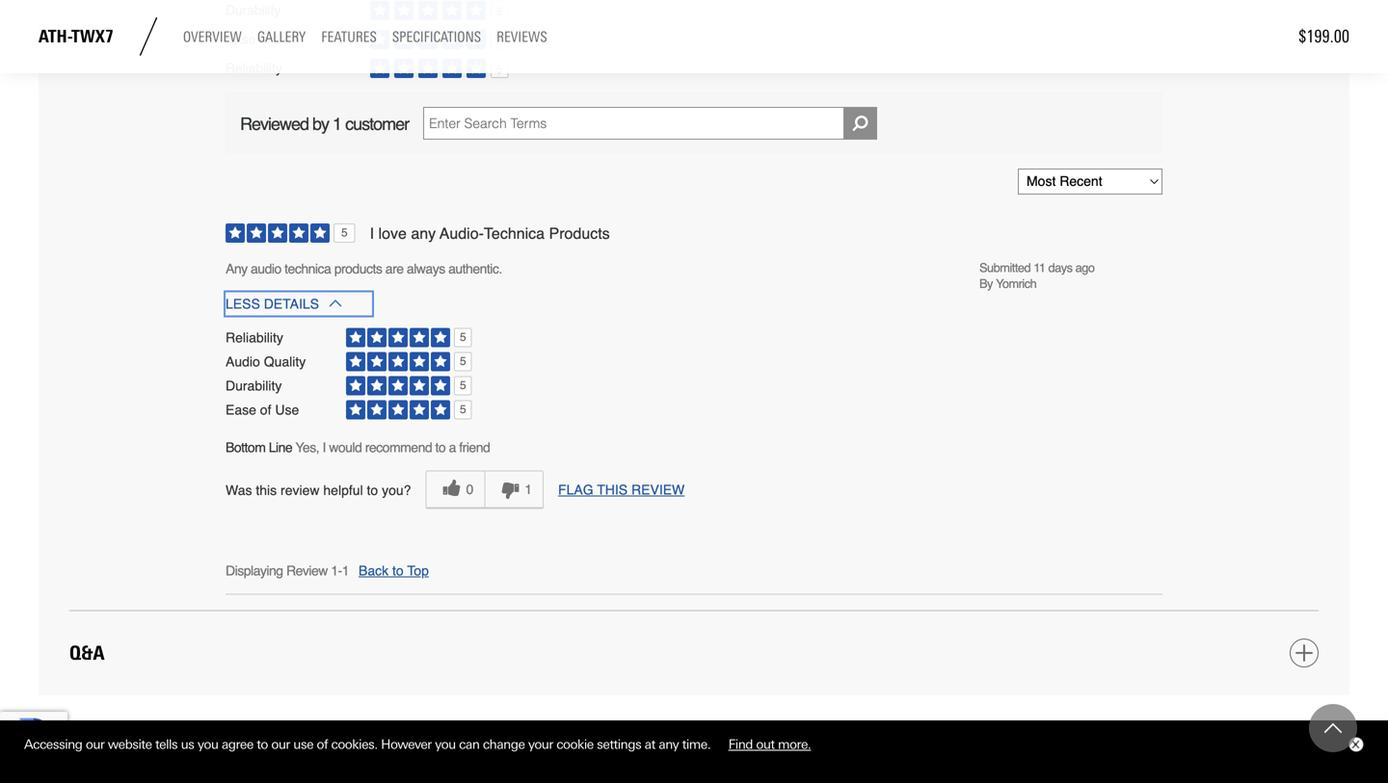 Task type: locate. For each thing, give the bounding box(es) containing it.
back
[[359, 563, 389, 579]]

this
[[597, 482, 628, 498], [256, 483, 277, 498]]

any audio technica products are always authentic.
[[226, 261, 502, 277]]

you?
[[382, 483, 411, 498]]

0 vertical spatial i
[[370, 225, 374, 242]]

i love any audio-technica products
[[370, 225, 610, 242]]

audio
[[226, 354, 260, 369]]

use
[[274, 32, 298, 47], [275, 402, 299, 418]]

1 durability from the top
[[226, 3, 281, 18]]

0 button
[[426, 471, 484, 509]]

ease of use up reviewed
[[226, 32, 298, 47]]

reliability down gallery
[[226, 61, 282, 76]]

1 reliability from the top
[[226, 61, 282, 76]]

review right flag
[[631, 482, 685, 498]]

0 vertical spatial reliability
[[226, 61, 282, 76]]

submitted
[[979, 261, 1031, 275]]

to right "agree"
[[257, 738, 268, 752]]

audio-
[[440, 225, 484, 242]]

review
[[631, 482, 685, 498], [281, 483, 320, 498]]

0 horizontal spatial our
[[86, 738, 104, 752]]

1 horizontal spatial our
[[271, 738, 290, 752]]

durability up gallery
[[226, 3, 281, 18]]

less
[[226, 296, 260, 312]]

technica
[[484, 225, 545, 242]]

less details
[[226, 296, 319, 312]]

out
[[756, 738, 775, 752]]

by
[[979, 277, 993, 291]]

this right flag
[[597, 482, 628, 498]]

1 vertical spatial ease of use
[[226, 402, 299, 418]]

of right overview
[[259, 32, 270, 47]]

1 left flag
[[525, 482, 532, 497]]

you left can
[[435, 738, 456, 752]]

our
[[86, 738, 104, 752], [271, 738, 290, 752]]

1 horizontal spatial this
[[597, 482, 628, 498]]

settings
[[597, 738, 641, 752]]

accessing our website tells us you agree to our use of cookies. however you can change your cookie settings at any time.
[[24, 738, 714, 752]]

reviews
[[497, 29, 547, 46]]

1 you from the left
[[197, 738, 218, 752]]

i right yes,
[[322, 440, 326, 455]]

rated 5 out of 5 stars image for reliability
[[346, 328, 472, 350]]

audio quality
[[226, 354, 306, 369]]

any right at
[[659, 738, 679, 752]]

1 vertical spatial use
[[275, 402, 299, 418]]

durability down 'audio'
[[226, 378, 282, 394]]

ease
[[226, 32, 256, 47], [226, 402, 256, 418]]

durability
[[226, 3, 281, 18], [226, 378, 282, 394]]

rated 5 out of 5 stars image for audio quality
[[346, 352, 472, 374]]

2 reliability from the top
[[226, 330, 283, 345]]

cookie
[[556, 738, 594, 752]]

review left helpful
[[281, 483, 320, 498]]

plus image
[[1295, 645, 1313, 662]]

rated 5 out of 5 stars image for ease of use
[[346, 400, 472, 422]]

of
[[259, 32, 270, 47], [260, 402, 271, 418], [317, 738, 328, 752]]

can
[[459, 738, 479, 752]]

of up line
[[260, 402, 271, 418]]

1 right by
[[333, 114, 341, 134]]

i
[[370, 225, 374, 242], [322, 440, 326, 455]]

you
[[197, 738, 218, 752], [435, 738, 456, 752]]

rated 5 out of 5 stars image for durability
[[346, 376, 472, 398]]

any right the 'love'
[[411, 225, 436, 242]]

ath-
[[39, 26, 72, 47]]

0 vertical spatial ease
[[226, 32, 256, 47]]

1 horizontal spatial you
[[435, 738, 456, 752]]

0 vertical spatial ease of use
[[226, 32, 298, 47]]

our left use on the bottom of the page
[[271, 738, 290, 752]]

of right use on the bottom of the page
[[317, 738, 328, 752]]

to
[[435, 440, 446, 455], [367, 483, 378, 498], [392, 563, 404, 579], [257, 738, 268, 752]]

any
[[226, 261, 247, 277]]

1 button
[[484, 471, 544, 509]]

this for flag
[[597, 482, 628, 498]]

flag this review
[[558, 482, 685, 498]]

customer
[[345, 114, 409, 134]]

ease left gallery
[[226, 32, 256, 47]]

2 ease of use from the top
[[226, 402, 299, 418]]

1 vertical spatial ease
[[226, 402, 256, 418]]

0 horizontal spatial review
[[281, 483, 320, 498]]

ago
[[1075, 261, 1095, 275]]

1 horizontal spatial i
[[370, 225, 374, 242]]

0 vertical spatial of
[[259, 32, 270, 47]]

rated 5 out of 5 stars image
[[226, 224, 355, 246], [346, 328, 472, 350], [346, 352, 472, 374], [346, 376, 472, 398], [346, 400, 472, 422]]

0 vertical spatial durability
[[226, 3, 281, 18]]

1 inside button
[[525, 482, 532, 497]]

to left a
[[435, 440, 446, 455]]

gallery
[[257, 29, 306, 46]]

i left the 'love'
[[370, 225, 374, 242]]

2 you from the left
[[435, 738, 456, 752]]

our left website
[[86, 738, 104, 752]]

1 horizontal spatial review
[[631, 482, 685, 498]]

review for flag this review
[[631, 482, 685, 498]]

products
[[549, 225, 610, 242]]

your
[[528, 738, 553, 752]]

0 horizontal spatial you
[[197, 738, 218, 752]]

1 our from the left
[[86, 738, 104, 752]]

0 horizontal spatial any
[[411, 225, 436, 242]]

authentic.
[[448, 261, 502, 277]]

find
[[728, 738, 753, 752]]

1 left back
[[342, 563, 349, 579]]

time.
[[682, 738, 711, 752]]

reliability up audio quality
[[226, 330, 283, 345]]

1 vertical spatial i
[[322, 440, 326, 455]]

0 vertical spatial use
[[274, 32, 298, 47]]

by
[[312, 114, 329, 134]]

us
[[181, 738, 194, 752]]

use left features at top left
[[274, 32, 298, 47]]

1
[[333, 114, 341, 134], [525, 482, 532, 497], [342, 563, 349, 579]]

ease up "bottom"
[[226, 402, 256, 418]]

1 vertical spatial 1
[[525, 482, 532, 497]]

0 vertical spatial 1
[[333, 114, 341, 134]]

0 horizontal spatial this
[[256, 483, 277, 498]]

any
[[411, 225, 436, 242], [659, 738, 679, 752]]

was this review helpful to you? group
[[426, 471, 544, 509]]

reviewed by 1 customer
[[240, 114, 409, 134]]

this for was
[[256, 483, 277, 498]]

yomrich
[[996, 277, 1036, 291]]

2 vertical spatial of
[[317, 738, 328, 752]]

ease of use up "bottom"
[[226, 402, 299, 418]]

0 horizontal spatial i
[[322, 440, 326, 455]]

you right us
[[197, 738, 218, 752]]

top
[[407, 563, 429, 579]]

1 vertical spatial durability
[[226, 378, 282, 394]]

submitted 11 days ago by yomrich
[[979, 261, 1095, 291]]

1 vertical spatial reliability
[[226, 330, 283, 345]]

use up line
[[275, 402, 299, 418]]

friend
[[459, 440, 490, 455]]

5
[[496, 5, 503, 18], [496, 34, 503, 47], [496, 63, 503, 76], [341, 227, 348, 239], [460, 331, 466, 343], [460, 355, 466, 367], [460, 379, 466, 392], [460, 403, 466, 416]]

quality
[[264, 354, 306, 369]]

this right was
[[256, 483, 277, 498]]

1 vertical spatial any
[[659, 738, 679, 752]]

ease of use
[[226, 32, 298, 47], [226, 402, 299, 418]]



Task type: vqa. For each thing, say whether or not it's contained in the screenshot.
Support link at the right of page
no



Task type: describe. For each thing, give the bounding box(es) containing it.
cookies.
[[331, 738, 378, 752]]

displaying review 1-1 back to top
[[226, 563, 429, 579]]

arrow up image
[[1324, 720, 1342, 737]]

accessing
[[24, 738, 82, 752]]

however
[[381, 738, 432, 752]]

helpful
[[323, 483, 363, 498]]

back to top link
[[359, 562, 429, 580]]

would
[[329, 440, 362, 455]]

flag this review button
[[558, 482, 685, 498]]

1 vertical spatial of
[[260, 402, 271, 418]]

2 our from the left
[[271, 738, 290, 752]]

agree
[[222, 738, 253, 752]]

a
[[449, 440, 456, 455]]

0
[[466, 482, 474, 497]]

1 ease from the top
[[226, 32, 256, 47]]

cross image
[[1351, 741, 1359, 749]]

ath-twx7
[[39, 26, 114, 47]]

change
[[483, 738, 525, 752]]

days
[[1048, 261, 1072, 275]]

1 ease of use from the top
[[226, 32, 298, 47]]

use
[[293, 738, 313, 752]]

2 vertical spatial 1
[[342, 563, 349, 579]]

at
[[645, 738, 655, 752]]

always
[[407, 261, 445, 277]]

displaying
[[226, 563, 283, 579]]

more.
[[778, 738, 811, 752]]

review for was this review helpful to you?
[[281, 483, 320, 498]]

recommend
[[365, 440, 432, 455]]

line
[[269, 440, 292, 455]]

find out more. link
[[714, 730, 825, 760]]

features
[[321, 29, 377, 46]]

divider line image
[[129, 17, 168, 56]]

was this review helpful to you?
[[226, 483, 411, 498]]

1-
[[331, 563, 342, 579]]

products
[[334, 261, 382, 277]]

bottom
[[226, 440, 265, 455]]

yes,
[[295, 440, 319, 455]]

technica
[[285, 261, 331, 277]]

website
[[108, 738, 152, 752]]

flag
[[558, 482, 593, 498]]

bottom line yes, i would recommend to a friend
[[226, 440, 490, 455]]

tells
[[155, 738, 178, 752]]

Search Reviews search field
[[423, 107, 877, 140]]

$199.00
[[1298, 26, 1349, 47]]

review
[[286, 563, 328, 579]]

are
[[385, 261, 403, 277]]

to left the top
[[392, 563, 404, 579]]

audio
[[251, 261, 281, 277]]

find out more.
[[728, 738, 811, 752]]

twx7
[[72, 26, 114, 47]]

less details button
[[226, 292, 372, 315]]

1 horizontal spatial any
[[659, 738, 679, 752]]

2 durability from the top
[[226, 378, 282, 394]]

overview
[[183, 29, 242, 46]]

11
[[1033, 261, 1045, 275]]

0 vertical spatial any
[[411, 225, 436, 242]]

was
[[226, 483, 252, 498]]

to left you?
[[367, 483, 378, 498]]

specifications
[[392, 29, 481, 46]]

details
[[264, 296, 319, 312]]

2 ease from the top
[[226, 402, 256, 418]]

q&a
[[69, 642, 104, 665]]

love
[[378, 225, 407, 242]]

reviewed
[[240, 114, 308, 134]]



